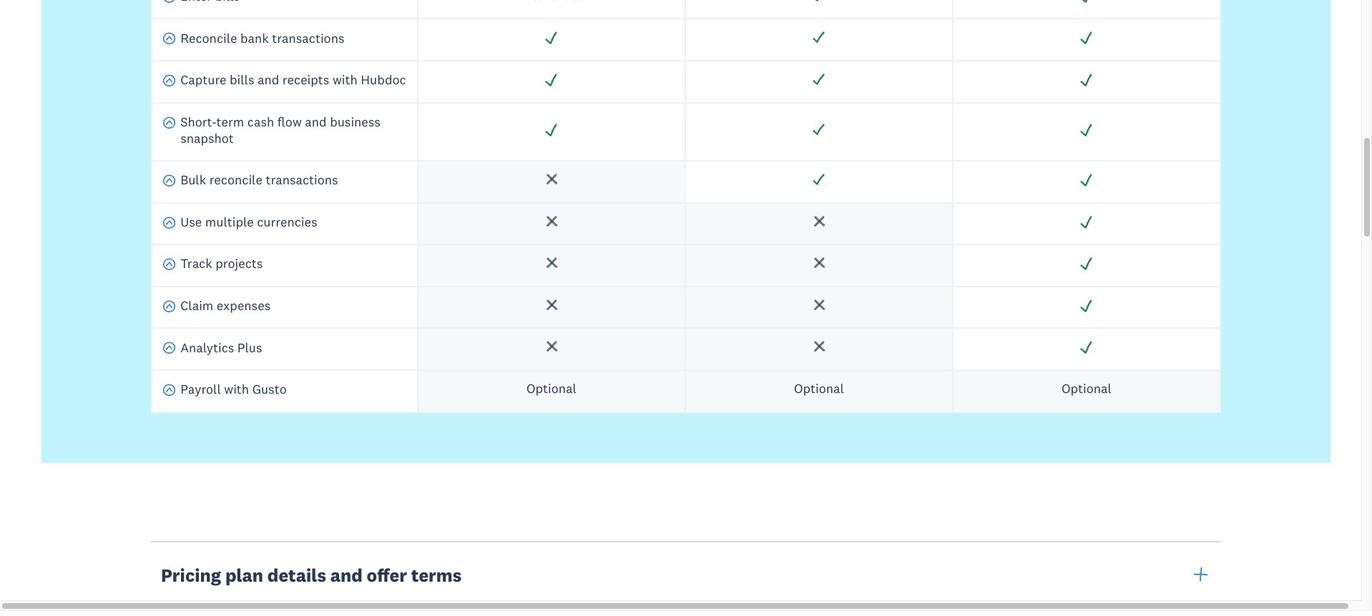 Task type: locate. For each thing, give the bounding box(es) containing it.
with left hubdoc
[[333, 72, 358, 88]]

and right bills
[[258, 72, 279, 88]]

plan
[[225, 564, 263, 587]]

included image for reconcile bank transactions
[[1079, 30, 1094, 45]]

use
[[180, 214, 202, 230]]

transactions
[[272, 30, 344, 46], [266, 172, 338, 188]]

pricing plan details and offer terms button
[[151, 541, 1221, 611]]

currencies
[[257, 214, 317, 230]]

2 vertical spatial and
[[330, 564, 363, 587]]

transactions up 'receipts'
[[272, 30, 344, 46]]

transactions inside reconcile bank transactions button
[[272, 30, 344, 46]]

payroll
[[180, 381, 221, 398]]

2 horizontal spatial optional
[[1062, 381, 1112, 397]]

transactions up currencies
[[266, 172, 338, 188]]

payroll with gusto button
[[162, 381, 287, 402]]

1 vertical spatial with
[[224, 381, 249, 398]]

optional
[[527, 381, 577, 397], [794, 381, 844, 397], [1062, 381, 1112, 397]]

1 horizontal spatial optional
[[794, 381, 844, 397]]

reconcile bank transactions button
[[162, 30, 344, 50]]

bulk
[[180, 172, 206, 188]]

transactions for reconcile bank transactions
[[272, 30, 344, 46]]

included image for use multiple currencies
[[1079, 214, 1094, 229]]

expenses
[[217, 298, 271, 314]]

included image for capture bills and receipts with hubdoc
[[1079, 72, 1094, 87]]

analytics plus
[[180, 340, 262, 356]]

0 horizontal spatial with
[[224, 381, 249, 398]]

1 horizontal spatial and
[[305, 114, 327, 130]]

hubdoc
[[361, 72, 406, 88]]

1 horizontal spatial with
[[333, 72, 358, 88]]

0 horizontal spatial optional
[[527, 381, 577, 397]]

track projects
[[180, 256, 263, 272]]

0 horizontal spatial and
[[258, 72, 279, 88]]

offer
[[367, 564, 407, 587]]

0 vertical spatial with
[[333, 72, 358, 88]]

1 vertical spatial transactions
[[266, 172, 338, 188]]

plus
[[237, 340, 262, 356]]

excluded image for analytics plus
[[544, 340, 559, 355]]

terms
[[411, 564, 462, 587]]

and
[[258, 72, 279, 88], [305, 114, 327, 130], [330, 564, 363, 587]]

use multiple currencies button
[[162, 214, 317, 234]]

included image
[[812, 0, 827, 3], [1079, 30, 1094, 45], [544, 72, 559, 87], [1079, 72, 1094, 87], [544, 122, 559, 137], [1079, 122, 1094, 137], [1079, 214, 1094, 229], [1079, 256, 1094, 271], [1079, 298, 1094, 313]]

0 vertical spatial and
[[258, 72, 279, 88]]

payroll with gusto
[[180, 381, 287, 398]]

analytics plus button
[[162, 339, 262, 360]]

excluded image
[[544, 214, 559, 229], [544, 340, 559, 355], [812, 340, 827, 355]]

excluded image
[[544, 172, 559, 187], [812, 214, 827, 229], [544, 256, 559, 271], [812, 256, 827, 271], [544, 298, 559, 313], [812, 298, 827, 313]]

and left offer
[[330, 564, 363, 587]]

with left gusto
[[224, 381, 249, 398]]

short-term cash flow and business snapshot
[[180, 114, 381, 146]]

with
[[333, 72, 358, 88], [224, 381, 249, 398]]

multiple
[[205, 214, 254, 230]]

2 horizontal spatial and
[[330, 564, 363, 587]]

capture bills and receipts with hubdoc button
[[162, 72, 406, 92]]

3 optional from the left
[[1062, 381, 1112, 397]]

transactions inside bulk reconcile transactions button
[[266, 172, 338, 188]]

included image for short-term cash flow and business snapshot
[[1079, 122, 1094, 137]]

0 vertical spatial transactions
[[272, 30, 344, 46]]

claim
[[180, 298, 213, 314]]

short-term cash flow and business snapshot button
[[162, 114, 407, 150]]

use multiple currencies
[[180, 214, 317, 230]]

and right flow
[[305, 114, 327, 130]]

1 vertical spatial and
[[305, 114, 327, 130]]

bulk reconcile transactions
[[180, 172, 338, 188]]

flow
[[277, 114, 302, 130]]

bulk reconcile transactions button
[[162, 172, 338, 192]]

included image
[[1079, 0, 1094, 3], [544, 30, 559, 45], [812, 30, 827, 45], [812, 72, 827, 87], [812, 122, 827, 137], [812, 172, 827, 187], [1079, 172, 1094, 187], [1079, 340, 1094, 355]]



Task type: describe. For each thing, give the bounding box(es) containing it.
capture bills and receipts with hubdoc
[[180, 72, 406, 88]]

short-
[[180, 114, 216, 130]]

transactions for bulk reconcile transactions
[[266, 172, 338, 188]]

2 optional from the left
[[794, 381, 844, 397]]

snapshot
[[180, 130, 234, 146]]

capture
[[180, 72, 226, 88]]

gusto
[[252, 381, 287, 398]]

analytics
[[180, 340, 234, 356]]

bills
[[230, 72, 254, 88]]

claim expenses button
[[162, 297, 271, 318]]

1 optional from the left
[[527, 381, 577, 397]]

and inside capture bills and receipts with hubdoc button
[[258, 72, 279, 88]]

and inside pricing plan details and offer terms 'dropdown button'
[[330, 564, 363, 587]]

track projects button
[[162, 256, 263, 276]]

included image for claim expenses
[[1079, 298, 1094, 313]]

term
[[216, 114, 244, 130]]

claim expenses
[[180, 298, 271, 314]]

pricing plan details and offer terms
[[161, 564, 462, 587]]

track
[[180, 256, 212, 272]]

pricing
[[161, 564, 221, 587]]

details
[[267, 564, 326, 587]]

business
[[330, 114, 381, 130]]

excluded image for use multiple currencies
[[544, 214, 559, 229]]

cash
[[247, 114, 274, 130]]

and inside short-term cash flow and business snapshot
[[305, 114, 327, 130]]

reconcile
[[209, 172, 262, 188]]

with inside button
[[224, 381, 249, 398]]

included image for track projects
[[1079, 256, 1094, 271]]

reconcile bank transactions
[[180, 30, 344, 46]]

bank
[[240, 30, 269, 46]]

reconcile
[[180, 30, 237, 46]]

projects
[[216, 256, 263, 272]]

with inside button
[[333, 72, 358, 88]]

receipts
[[282, 72, 329, 88]]



Task type: vqa. For each thing, say whether or not it's contained in the screenshot.
account
no



